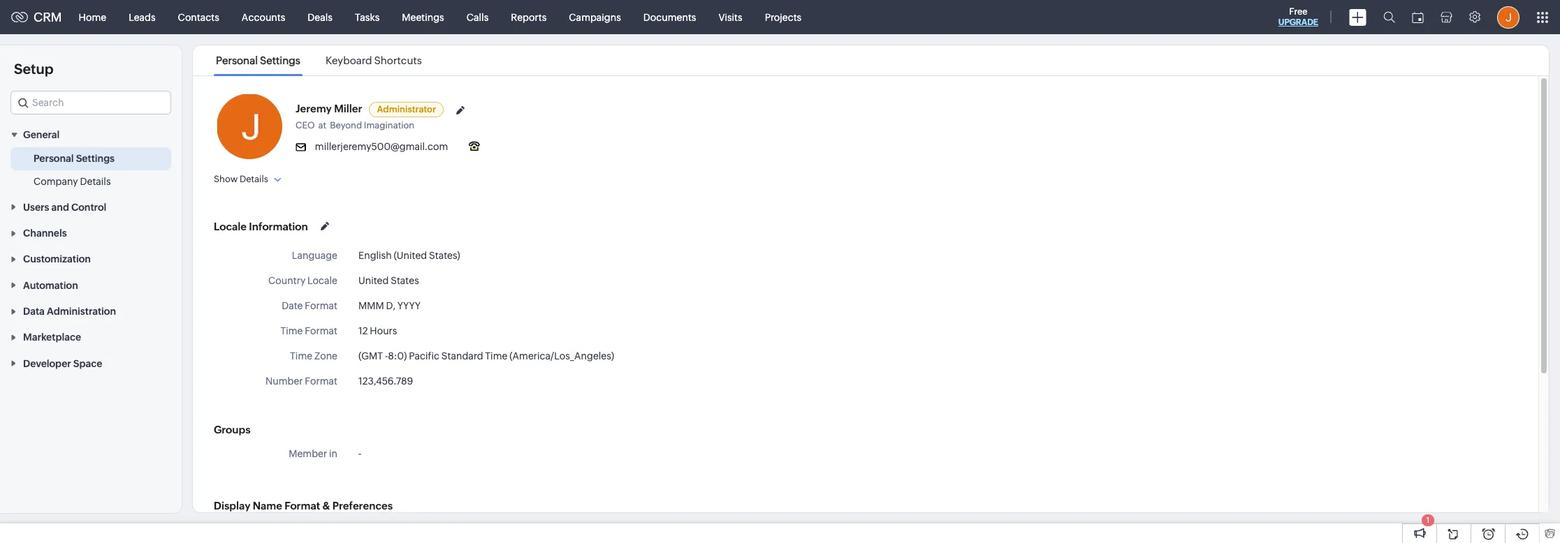 Task type: vqa. For each thing, say whether or not it's contained in the screenshot.
No data available
no



Task type: describe. For each thing, give the bounding box(es) containing it.
campaigns link
[[558, 0, 632, 34]]

format for time format
[[305, 326, 338, 337]]

united
[[359, 275, 389, 287]]

0 vertical spatial -
[[385, 351, 388, 362]]

deals
[[308, 12, 333, 23]]

company details
[[34, 176, 111, 188]]

automation button
[[0, 272, 182, 298]]

details for company details
[[80, 176, 111, 188]]

automation
[[23, 280, 78, 291]]

jeremy
[[296, 103, 332, 115]]

time format
[[281, 326, 338, 337]]

country
[[268, 275, 306, 287]]

Search text field
[[11, 92, 171, 114]]

english
[[359, 250, 392, 261]]

developer space
[[23, 358, 102, 370]]

projects link
[[754, 0, 813, 34]]

time right standard
[[485, 351, 508, 362]]

number
[[266, 376, 303, 387]]

date format
[[282, 301, 338, 312]]

search image
[[1384, 11, 1396, 23]]

calls link
[[456, 0, 500, 34]]

mmm
[[359, 301, 384, 312]]

search element
[[1376, 0, 1404, 34]]

general
[[23, 130, 60, 141]]

details for show details
[[240, 174, 268, 185]]

date
[[282, 301, 303, 312]]

home link
[[68, 0, 118, 34]]

accounts
[[242, 12, 285, 23]]

contacts
[[178, 12, 219, 23]]

time zone
[[290, 351, 338, 362]]

upgrade
[[1279, 17, 1319, 27]]

company details link
[[34, 175, 111, 189]]

display
[[214, 500, 251, 512]]

developer space button
[[0, 350, 182, 377]]

channels
[[23, 228, 67, 239]]

personal inside the general region
[[34, 153, 74, 164]]

meetings
[[402, 12, 444, 23]]

create menu element
[[1341, 0, 1376, 34]]

0 vertical spatial locale
[[214, 221, 247, 232]]

language
[[292, 250, 338, 261]]

keyboard shortcuts link
[[324, 55, 424, 66]]

shortcuts
[[374, 55, 422, 66]]

profile element
[[1489, 0, 1529, 34]]

keyboard shortcuts
[[326, 55, 422, 66]]

beyond imagination link
[[330, 120, 418, 131]]

jeremy miller
[[296, 103, 362, 115]]

general region
[[0, 148, 182, 194]]

time for time zone
[[290, 351, 313, 362]]

hours
[[370, 326, 397, 337]]

reports
[[511, 12, 547, 23]]

marketplace button
[[0, 324, 182, 350]]

visits link
[[708, 0, 754, 34]]

calls
[[467, 12, 489, 23]]

locale information
[[214, 221, 308, 232]]

states
[[391, 275, 419, 287]]

developer
[[23, 358, 71, 370]]

1 horizontal spatial locale
[[308, 275, 338, 287]]

setup
[[14, 61, 53, 77]]

information
[[249, 221, 308, 232]]

free
[[1290, 6, 1308, 17]]

name
[[253, 500, 282, 512]]

marketplace
[[23, 332, 81, 343]]

(united
[[394, 250, 427, 261]]

customization
[[23, 254, 91, 265]]

general button
[[0, 122, 182, 148]]

(gmt -8:0) pacific standard time (america/los_angeles)
[[359, 351, 614, 362]]

123,456.789
[[359, 376, 413, 387]]

users
[[23, 202, 49, 213]]

users and control
[[23, 202, 106, 213]]

personal settings link for company details link
[[34, 152, 115, 166]]

(gmt
[[359, 351, 383, 362]]

channels button
[[0, 220, 182, 246]]

in
[[329, 449, 338, 460]]

leads link
[[118, 0, 167, 34]]

number format
[[266, 376, 338, 387]]

8:0)
[[388, 351, 407, 362]]



Task type: locate. For each thing, give the bounding box(es) containing it.
tasks link
[[344, 0, 391, 34]]

0 horizontal spatial locale
[[214, 221, 247, 232]]

campaigns
[[569, 12, 621, 23]]

format for date format
[[305, 301, 338, 312]]

12
[[359, 326, 368, 337]]

time for time format
[[281, 326, 303, 337]]

0 vertical spatial personal settings
[[216, 55, 300, 66]]

personal up company
[[34, 153, 74, 164]]

1 vertical spatial settings
[[76, 153, 115, 164]]

personal settings up company details
[[34, 153, 115, 164]]

member
[[289, 449, 327, 460]]

list
[[203, 45, 435, 75]]

personal down accounts link
[[216, 55, 258, 66]]

documents link
[[632, 0, 708, 34]]

preferences
[[333, 500, 393, 512]]

personal settings inside list
[[216, 55, 300, 66]]

- right (gmt
[[385, 351, 388, 362]]

reports link
[[500, 0, 558, 34]]

settings down the accounts
[[260, 55, 300, 66]]

locale down 'show'
[[214, 221, 247, 232]]

time left zone
[[290, 351, 313, 362]]

crm
[[34, 10, 62, 24]]

personal settings link for keyboard shortcuts link
[[214, 55, 303, 66]]

display name format & preferences
[[214, 500, 393, 512]]

data administration
[[23, 306, 116, 317]]

contacts link
[[167, 0, 231, 34]]

pacific
[[409, 351, 440, 362]]

0 horizontal spatial details
[[80, 176, 111, 188]]

accounts link
[[231, 0, 297, 34]]

show
[[214, 174, 238, 185]]

miller
[[334, 103, 362, 115]]

administrator
[[377, 104, 436, 115]]

format left "&"
[[285, 500, 320, 512]]

details right 'show'
[[240, 174, 268, 185]]

country locale
[[268, 275, 338, 287]]

1 vertical spatial -
[[359, 449, 362, 460]]

personal settings link inside the general region
[[34, 152, 115, 166]]

visits
[[719, 12, 743, 23]]

-
[[385, 351, 388, 362], [359, 449, 362, 460]]

1 horizontal spatial personal
[[216, 55, 258, 66]]

personal settings link up company details
[[34, 152, 115, 166]]

0 vertical spatial personal settings link
[[214, 55, 303, 66]]

d,
[[386, 301, 396, 312]]

1 vertical spatial locale
[[308, 275, 338, 287]]

at
[[318, 120, 327, 131]]

millerjeremy500@gmail.com
[[315, 141, 448, 152]]

personal settings link
[[214, 55, 303, 66], [34, 152, 115, 166]]

projects
[[765, 12, 802, 23]]

show details link
[[214, 174, 282, 185]]

personal settings down accounts link
[[216, 55, 300, 66]]

1 vertical spatial personal settings link
[[34, 152, 115, 166]]

imagination
[[364, 120, 415, 131]]

0 horizontal spatial personal
[[34, 153, 74, 164]]

profile image
[[1498, 6, 1520, 28]]

control
[[71, 202, 106, 213]]

home
[[79, 12, 106, 23]]

format up zone
[[305, 326, 338, 337]]

format for number format
[[305, 376, 338, 387]]

format down zone
[[305, 376, 338, 387]]

beyond
[[330, 120, 362, 131]]

create menu image
[[1350, 9, 1367, 26]]

member in
[[289, 449, 338, 460]]

data
[[23, 306, 45, 317]]

1 horizontal spatial settings
[[260, 55, 300, 66]]

1 horizontal spatial details
[[240, 174, 268, 185]]

1 horizontal spatial personal settings link
[[214, 55, 303, 66]]

0 horizontal spatial -
[[359, 449, 362, 460]]

locale
[[214, 221, 247, 232], [308, 275, 338, 287]]

None field
[[10, 91, 171, 115]]

deals link
[[297, 0, 344, 34]]

locale down language
[[308, 275, 338, 287]]

details up users and control dropdown button at the top of page
[[80, 176, 111, 188]]

english (united states)
[[359, 250, 460, 261]]

details
[[240, 174, 268, 185], [80, 176, 111, 188]]

zone
[[314, 351, 338, 362]]

leads
[[129, 12, 156, 23]]

customization button
[[0, 246, 182, 272]]

12 hours
[[359, 326, 397, 337]]

yyyy
[[398, 301, 421, 312]]

list containing personal settings
[[203, 45, 435, 75]]

tasks
[[355, 12, 380, 23]]

crm link
[[11, 10, 62, 24]]

settings inside the general region
[[76, 153, 115, 164]]

calendar image
[[1413, 12, 1424, 23]]

settings down general dropdown button
[[76, 153, 115, 164]]

personal settings link down accounts link
[[214, 55, 303, 66]]

united states
[[359, 275, 419, 287]]

meetings link
[[391, 0, 456, 34]]

personal settings inside the general region
[[34, 153, 115, 164]]

0 vertical spatial settings
[[260, 55, 300, 66]]

groups
[[214, 424, 251, 436]]

1 vertical spatial personal settings
[[34, 153, 115, 164]]

0 horizontal spatial personal settings
[[34, 153, 115, 164]]

&
[[323, 500, 330, 512]]

format
[[305, 301, 338, 312], [305, 326, 338, 337], [305, 376, 338, 387], [285, 500, 320, 512]]

time down date
[[281, 326, 303, 337]]

data administration button
[[0, 298, 182, 324]]

time
[[281, 326, 303, 337], [290, 351, 313, 362], [485, 351, 508, 362]]

1
[[1427, 517, 1430, 525]]

states)
[[429, 250, 460, 261]]

administration
[[47, 306, 116, 317]]

0 horizontal spatial personal settings link
[[34, 152, 115, 166]]

1 horizontal spatial -
[[385, 351, 388, 362]]

format up time format at the left bottom of page
[[305, 301, 338, 312]]

- right in
[[359, 449, 362, 460]]

settings
[[260, 55, 300, 66], [76, 153, 115, 164]]

1 vertical spatial personal
[[34, 153, 74, 164]]

company
[[34, 176, 78, 188]]

free upgrade
[[1279, 6, 1319, 27]]

users and control button
[[0, 194, 182, 220]]

0 vertical spatial personal
[[216, 55, 258, 66]]

details inside the general region
[[80, 176, 111, 188]]

ceo at beyond imagination
[[296, 120, 415, 131]]

0 horizontal spatial settings
[[76, 153, 115, 164]]

1 horizontal spatial personal settings
[[216, 55, 300, 66]]

personal settings
[[216, 55, 300, 66], [34, 153, 115, 164]]

standard
[[442, 351, 483, 362]]

show details
[[214, 174, 268, 185]]

(america/los_angeles)
[[510, 351, 614, 362]]



